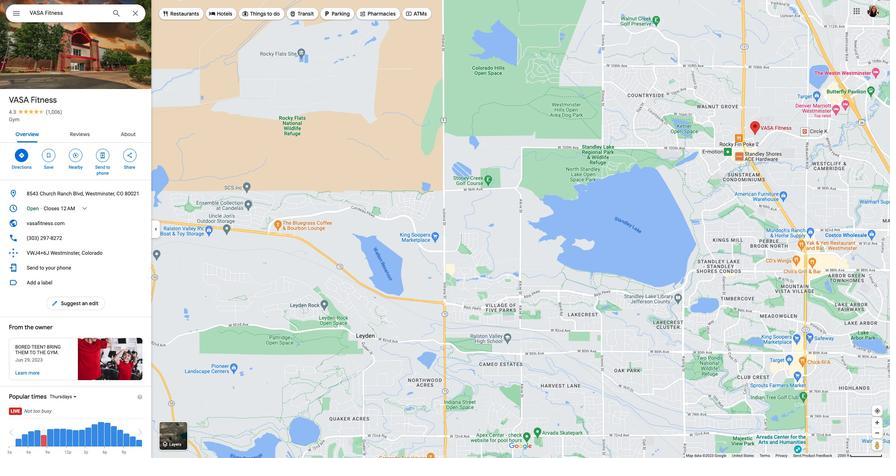 Task type: vqa. For each thing, say whether or not it's contained in the screenshot.
63% busy at 8 PM. image at bottom left
yes



Task type: locate. For each thing, give the bounding box(es) containing it.
1 62% busy at 7 am. image from the top
[[35, 420, 41, 447]]

2 horizontal spatial send
[[793, 454, 802, 458]]

1 vertical spatial send
[[27, 265, 38, 271]]

 atms
[[406, 10, 427, 18]]

1,006 reviews element
[[46, 109, 62, 115]]

them
[[15, 350, 28, 355]]

terms
[[760, 454, 770, 458]]

None field
[[30, 9, 106, 17]]

send to phone
[[95, 165, 110, 176]]

gym
[[9, 117, 19, 122]]

2 63% busy at 2 pm. image from the top
[[79, 430, 85, 447]]

thursdays button
[[50, 394, 122, 400]]

thursdays
[[50, 394, 72, 399]]

4.3 stars image
[[16, 109, 46, 114]]

2 vertical spatial to
[[40, 265, 44, 271]]

0 vertical spatial to
[[267, 10, 272, 17]]

8543
[[27, 191, 38, 197]]

footer
[[686, 453, 838, 458]]

westminster, down 8272
[[50, 250, 80, 256]]

closes
[[44, 206, 59, 211]]

⋅
[[40, 206, 42, 211]]

62% busy at 7 am. image
[[35, 420, 41, 447], [35, 430, 41, 447]]

1 63% busy at 2 pm. image from the top
[[79, 420, 85, 447]]

2000 ft
[[838, 454, 850, 458]]

send up add on the left bottom
[[27, 265, 38, 271]]

too
[[33, 409, 40, 414]]

63% busy at 2 pm. image right 61% busy at 1 pm. icon
[[79, 430, 85, 447]]

63% busy at 2 pm. image
[[79, 420, 85, 447], [79, 430, 85, 447]]

to inside button
[[40, 265, 44, 271]]

send down  on the top of the page
[[95, 165, 105, 170]]

1 77% busy at 7 pm. image from the top
[[111, 420, 117, 447]]

77% busy at 7 pm. image left 63% busy at 8 pm. icon
[[111, 426, 117, 447]]

vasa fitness
[[9, 95, 57, 105]]

vasa
[[9, 95, 29, 105]]

28% busy at 4 am. image
[[15, 439, 21, 447]]

send inside 'send to phone'
[[95, 165, 105, 170]]

62% busy at 7 am. image left currently 43% busy, usually 66% busy. image
[[35, 420, 41, 447]]

56 photos
[[19, 73, 45, 81]]

save
[[44, 165, 53, 170]]

hours image
[[9, 204, 18, 213]]

phone right your
[[57, 265, 71, 271]]

28% busy at 4 am. image
[[15, 420, 21, 447]]

westminster, left "co" at the left
[[85, 191, 115, 197]]

0 vertical spatial phone
[[97, 171, 109, 176]]

1 horizontal spatial westminster,
[[85, 191, 115, 197]]

phone inside button
[[57, 265, 71, 271]]

send inside button
[[27, 265, 38, 271]]

phone
[[97, 171, 109, 176], [57, 265, 71, 271]]

25% busy at 11 pm. image
[[136, 420, 142, 447]]

2023
[[32, 357, 43, 363]]

 suggest an edit
[[51, 299, 99, 308]]

to left your
[[40, 265, 44, 271]]

0% busy at 3 am. image
[[7, 420, 15, 455]]

phone down  on the top of the page
[[97, 171, 109, 176]]

colorado
[[82, 250, 103, 256]]

77% busy at 7 pm. image
[[111, 420, 117, 447], [111, 426, 117, 447]]

vwj4+6j
[[27, 250, 49, 256]]

 parking
[[324, 10, 350, 18]]

to
[[267, 10, 272, 17], [106, 165, 110, 170], [40, 265, 44, 271]]

atms
[[414, 10, 427, 17]]

the
[[24, 324, 34, 331]]

send product feedback button
[[793, 453, 833, 458]]

ranch
[[57, 191, 72, 197]]

to left do
[[267, 10, 272, 17]]

64% busy at 12 pm. image
[[64, 420, 72, 455]]

(303) 297-8272
[[27, 235, 62, 241]]

zoom out image
[[875, 430, 880, 436]]

1 vertical spatial to
[[106, 165, 110, 170]]


[[406, 10, 412, 18]]

1 horizontal spatial to
[[106, 165, 110, 170]]

1 vertical spatial phone
[[57, 265, 71, 271]]

62% busy at 7 am. image left 43% icon
[[35, 430, 41, 447]]

times
[[31, 393, 47, 401]]

about button
[[115, 125, 142, 142]]

 transit
[[290, 10, 314, 18]]

popular
[[9, 393, 30, 401]]

show street view coverage image
[[872, 440, 883, 451]]

93% busy at 5 pm. image
[[98, 420, 104, 447], [98, 422, 104, 447]]

copy address image
[[135, 190, 141, 197]]

9a
[[45, 450, 50, 455]]

0 horizontal spatial to
[[40, 265, 44, 271]]

VASA Fitness field
[[6, 4, 145, 22]]

85% busy at 4 pm. image
[[92, 420, 98, 447], [92, 424, 98, 447]]

show your location image
[[875, 408, 881, 414]]

photo of vasa fitness image
[[0, 0, 151, 95]]

43% image
[[41, 435, 47, 447]]

to left share
[[106, 165, 110, 170]]

overview
[[16, 131, 39, 138]]

63% busy at 2 pm. image right 61% busy at 1 pm. image
[[79, 420, 85, 447]]

67% busy at 10 am. image
[[54, 429, 60, 447]]

send for send product feedback
[[793, 454, 802, 458]]

1 horizontal spatial phone
[[97, 171, 109, 176]]

busy
[[41, 409, 51, 414]]

0 horizontal spatial westminster,
[[50, 250, 80, 256]]


[[209, 10, 215, 18]]

2000
[[838, 454, 846, 458]]

footer containing map data ©2023 google
[[686, 453, 838, 458]]

pharmacies
[[368, 10, 396, 17]]

2 vertical spatial send
[[793, 454, 802, 458]]

send left product at right bottom
[[793, 454, 802, 458]]


[[290, 10, 296, 18]]

67% busy at 10 am. image
[[54, 420, 60, 447]]


[[360, 10, 366, 18]]

to for send to your phone
[[40, 265, 44, 271]]

0 horizontal spatial phone
[[57, 265, 71, 271]]

united
[[732, 454, 743, 458]]

 pharmacies
[[360, 10, 396, 18]]

12p
[[64, 450, 71, 455]]

do
[[274, 10, 280, 17]]

2 horizontal spatial to
[[267, 10, 272, 17]]

77% busy at 7 pm. image left 63% busy at 8 pm. image
[[111, 420, 117, 447]]

feedback
[[817, 454, 833, 458]]

66% busy at 9 am. image
[[45, 420, 53, 455]]

send inside 'button'
[[793, 454, 802, 458]]

to
[[30, 350, 36, 355]]

0 vertical spatial send
[[95, 165, 105, 170]]

open
[[27, 206, 39, 211]]

2 62% busy at 7 am. image from the top
[[35, 430, 41, 447]]

united states button
[[732, 453, 754, 458]]

0 horizontal spatial send
[[27, 265, 38, 271]]

(1,006)
[[46, 109, 62, 115]]

google maps element
[[0, 0, 890, 458]]

more
[[28, 370, 40, 376]]

parking
[[332, 10, 350, 17]]

48% busy at 9 pm. image
[[122, 420, 130, 455]]

2 85% busy at 4 pm. image from the top
[[92, 424, 98, 447]]


[[45, 151, 52, 160]]

add
[[27, 280, 36, 286]]

tab list containing overview
[[0, 125, 151, 142]]

1 vertical spatial westminster,
[[50, 250, 80, 256]]

gym button
[[9, 116, 19, 123]]

2 77% busy at 7 pm. image from the top
[[111, 426, 117, 447]]

learn more link
[[15, 370, 40, 376]]

1 horizontal spatial send
[[95, 165, 105, 170]]


[[126, 151, 133, 160]]

co
[[117, 191, 123, 197]]

 search field
[[6, 4, 145, 24]]

297-
[[40, 235, 51, 241]]

tab list
[[0, 125, 151, 142]]

(303)
[[27, 235, 39, 241]]

2 93% busy at 5 pm. image from the top
[[98, 422, 104, 447]]

send to your phone
[[27, 265, 71, 271]]

to inside 'send to phone'
[[106, 165, 110, 170]]



Task type: describe. For each thing, give the bounding box(es) containing it.
vasafitness.com link
[[0, 216, 151, 231]]

gym.
[[47, 350, 59, 355]]

google account: cara nguyen  
(cara.nguyen@adept.ai) image
[[868, 5, 880, 17]]


[[18, 151, 25, 160]]

tab list inside google maps element
[[0, 125, 151, 142]]

jun
[[15, 357, 23, 363]]

church
[[40, 191, 56, 197]]

send product feedback
[[793, 454, 833, 458]]

privacy
[[776, 454, 788, 458]]

57% busy at 6 am. image
[[26, 420, 34, 455]]

80021
[[125, 191, 139, 197]]

 button
[[6, 4, 27, 24]]

information for vasa fitness region
[[0, 185, 151, 275]]

from the owner
[[9, 324, 53, 331]]

an
[[82, 300, 88, 307]]

zoom in image
[[875, 420, 880, 426]]

google
[[715, 454, 727, 458]]

63% busy at 8 pm. image
[[117, 430, 123, 447]]

popular times
[[9, 393, 47, 401]]

bored
[[15, 344, 30, 350]]


[[72, 151, 79, 160]]

popular times at vasa fitness region
[[0, 387, 151, 455]]

to for send to phone
[[106, 165, 110, 170]]

reviews button
[[64, 125, 96, 142]]

61% busy at 1 pm. image
[[73, 420, 79, 447]]

things
[[250, 10, 266, 17]]

(303) 297-8272 button
[[0, 231, 151, 246]]

send for send to phone
[[95, 165, 105, 170]]

add a label
[[27, 280, 52, 286]]

3p
[[84, 450, 88, 455]]

the
[[37, 350, 46, 355]]

nearby
[[69, 165, 83, 170]]

none field inside vasa fitness field
[[30, 9, 106, 17]]

46% busy at 5 am. image
[[22, 434, 28, 447]]

layers
[[169, 442, 181, 447]]

4.3
[[9, 109, 16, 115]]

56
[[19, 73, 26, 81]]

edit
[[89, 300, 99, 307]]

3a
[[7, 450, 12, 455]]


[[242, 10, 249, 18]]

thursdays option
[[50, 394, 74, 399]]

8543 church ranch blvd, westminster, co 80021
[[27, 191, 139, 197]]

map
[[686, 454, 694, 458]]

vwj4+6j westminster, colorado button
[[0, 246, 151, 260]]

label
[[41, 280, 52, 286]]

©2023
[[703, 454, 714, 458]]

2000 ft button
[[838, 454, 883, 458]]

0 vertical spatial westminster,
[[85, 191, 115, 197]]

suggest
[[61, 300, 81, 307]]

united states
[[732, 454, 754, 458]]

56 photos button
[[6, 70, 48, 83]]

 hotels
[[209, 10, 232, 18]]

map data ©2023 google
[[686, 454, 727, 458]]


[[12, 8, 21, 19]]

6a
[[26, 450, 31, 455]]

currently 43% busy, usually 66% busy. image
[[41, 420, 47, 447]]

fitness
[[31, 95, 57, 105]]

collapse side panel image
[[152, 225, 160, 233]]

37% busy at 10 pm. image
[[130, 437, 136, 447]]

privacy button
[[776, 453, 788, 458]]

about
[[121, 131, 136, 138]]

send for send to your phone
[[27, 265, 38, 271]]

overview button
[[10, 125, 45, 142]]


[[324, 10, 330, 18]]


[[99, 151, 106, 160]]

product
[[803, 454, 816, 458]]

8272
[[51, 235, 62, 241]]

63% busy at 8 pm. image
[[117, 420, 123, 447]]

72% busy at 3 pm. image
[[84, 420, 91, 455]]


[[162, 10, 169, 18]]

photos
[[27, 73, 45, 81]]

transit
[[298, 10, 314, 17]]

vasa fitness main content
[[0, 0, 151, 458]]

your
[[46, 265, 56, 271]]

open ⋅ closes 12 am
[[27, 206, 75, 211]]

states
[[744, 454, 754, 458]]

67% busy at 11 am. image
[[60, 420, 66, 447]]

learn
[[15, 370, 27, 376]]

share
[[124, 165, 135, 170]]

90% busy at 6 pm. image
[[103, 420, 110, 455]]

live
[[11, 409, 20, 414]]

vwj4+6j westminster, colorado
[[27, 250, 103, 256]]

owner
[[35, 324, 53, 331]]

6p
[[103, 450, 107, 455]]

1 93% busy at 5 pm. image from the top
[[98, 420, 104, 447]]

from
[[9, 324, 23, 331]]

37% busy at 10 pm. image
[[130, 420, 136, 447]]

actions for vasa fitness region
[[0, 143, 151, 180]]

67% busy at 11 am. image
[[60, 429, 66, 447]]

to inside  things to do
[[267, 10, 272, 17]]

 restaurants
[[162, 10, 199, 18]]

8543 church ranch blvd, westminster, co 80021 button
[[0, 186, 151, 201]]

46% busy at 5 am. image
[[22, 420, 28, 447]]

bring
[[47, 344, 61, 350]]

a
[[37, 280, 40, 286]]

9p
[[122, 450, 126, 455]]

show open hours for the week image
[[81, 205, 88, 212]]

1 85% busy at 4 pm. image from the top
[[92, 420, 98, 447]]

not
[[24, 409, 32, 414]]

footer inside google maps element
[[686, 453, 838, 458]]

61% busy at 1 pm. image
[[73, 431, 79, 447]]

29,
[[24, 357, 31, 363]]

restaurants
[[170, 10, 199, 17]]

phone inside 'send to phone'
[[97, 171, 109, 176]]



